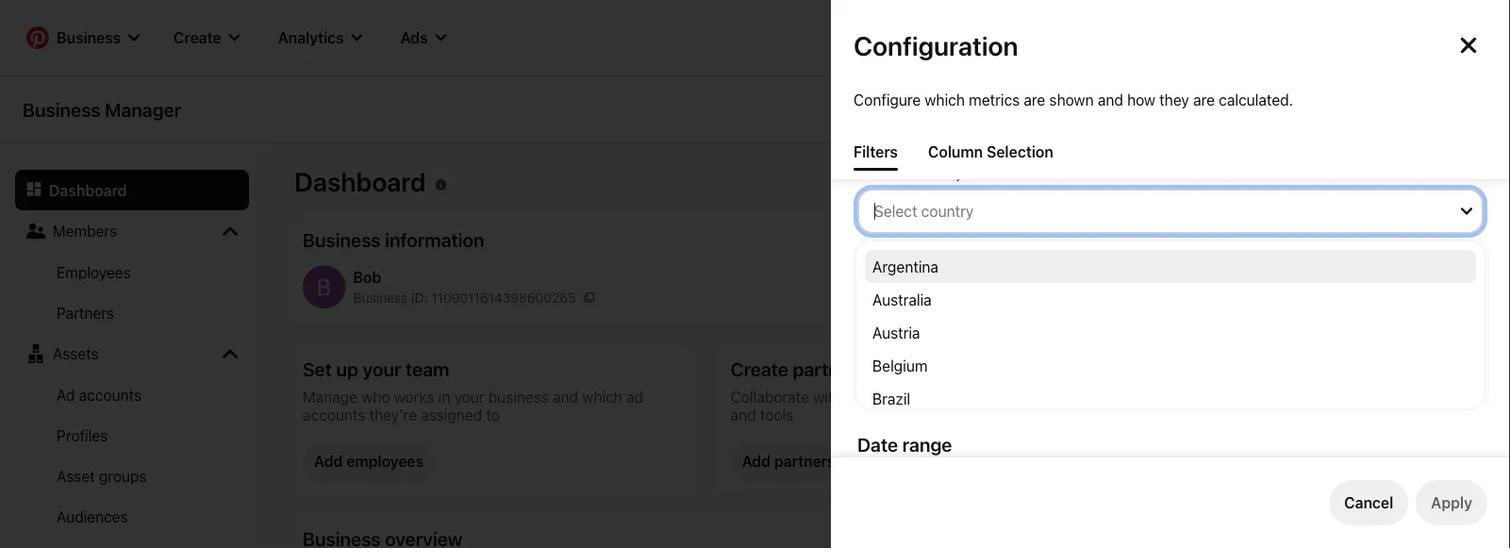 Task type: locate. For each thing, give the bounding box(es) containing it.
and inside create partnerships collaborate with external businesses on ad accounts and tools
[[731, 406, 756, 424]]

usd right converted at the right bottom of page
[[1455, 369, 1478, 383]]

calculate
[[1021, 369, 1069, 383]]

pinterest image
[[26, 26, 49, 49]]

ad inside button
[[57, 386, 75, 404]]

0 vertical spatial create
[[174, 29, 221, 47]]

ad accounts button
[[15, 375, 249, 415]]

0 horizontal spatial ad
[[627, 388, 644, 406]]

shown
[[1050, 91, 1094, 109]]

selection
[[987, 143, 1054, 160]]

accounts
[[79, 386, 142, 404], [1027, 388, 1090, 406], [303, 406, 366, 424]]

bob down my information
[[1212, 271, 1236, 286]]

1 horizontal spatial add
[[742, 453, 771, 470]]

information up id: on the left of the page
[[385, 228, 485, 251]]

1 vertical spatial display
[[888, 341, 938, 359]]

create inside popup button
[[174, 29, 221, 47]]

primary navigation header navigation
[[11, 4, 1500, 72]]

1 information from the left
[[385, 228, 485, 251]]

add inside button
[[314, 453, 343, 470]]

1 horizontal spatial bob
[[1212, 271, 1236, 286]]

0 horizontal spatial bob image
[[303, 266, 346, 309]]

1 horizontal spatial account
[[963, 341, 1018, 359]]

add left employees
[[314, 453, 343, 470]]

0 horizontal spatial create
[[174, 29, 221, 47]]

and
[[1098, 91, 1124, 109], [553, 388, 579, 406], [731, 406, 756, 424]]

to inside certain column totals will only calculate when "display usd only" is selected. local currencies are converted to usd with a fixed conversion rate based on the daily rates of the previous year.
[[1441, 369, 1451, 383]]

partnerships
[[793, 358, 903, 380]]

the right of
[[1152, 383, 1170, 396]]

bob
[[353, 268, 382, 286], [1212, 271, 1236, 286]]

list box
[[858, 243, 1484, 415]]

2 horizontal spatial are
[[1364, 369, 1381, 383]]

add left partners
[[742, 453, 771, 470]]

configure
[[854, 91, 921, 109]]

bob image
[[303, 266, 346, 309], [1159, 266, 1204, 311]]

1 the from the left
[[1060, 383, 1077, 396]]

with down partnerships
[[814, 388, 842, 406]]

"display
[[1104, 369, 1148, 383]]

profiles
[[57, 427, 108, 444]]

usd right of
[[1151, 369, 1175, 383]]

argentina
[[873, 258, 939, 276]]

0 horizontal spatial the
[[1060, 383, 1077, 396]]

ad inside create partnerships collaborate with external businesses on ad accounts and tools
[[1006, 388, 1023, 406]]

0 horizontal spatial accounts
[[79, 386, 142, 404]]

1 horizontal spatial dashboard
[[294, 166, 426, 197]]

partners
[[57, 304, 114, 322]]

who
[[362, 388, 390, 406]]

analytics button
[[263, 15, 378, 60]]

dashboard up members
[[49, 181, 127, 199]]

filters link
[[847, 135, 906, 171]]

on inside create partnerships collaborate with external businesses on ad accounts and tools
[[985, 388, 1002, 406]]

1 horizontal spatial information
[[1190, 228, 1289, 251]]

1 vertical spatial only
[[995, 369, 1018, 383]]

0 vertical spatial which
[[925, 91, 965, 109]]

how
[[1128, 91, 1156, 109]]

1 horizontal spatial to
[[1441, 369, 1451, 383]]

are left converted at the right bottom of page
[[1364, 369, 1381, 383]]

display usd only
[[888, 311, 1005, 329]]

1 horizontal spatial bob image
[[1159, 266, 1204, 311]]

ad down assets
[[57, 386, 75, 404]]

display for display usd only
[[888, 311, 938, 329]]

account
[[875, 168, 918, 181], [963, 341, 1018, 359]]

ad account country
[[858, 168, 962, 181]]

1 horizontal spatial and
[[731, 406, 756, 424]]

and left the 'how' on the right of the page
[[1098, 91, 1124, 109]]

1 horizontal spatial with
[[858, 383, 880, 396]]

display
[[942, 272, 1004, 294]]

partners button
[[15, 293, 249, 333]]

to right converted at the right bottom of page
[[1441, 369, 1451, 383]]

0 horizontal spatial bob
[[353, 268, 382, 286]]

dashboard button
[[15, 170, 249, 210]]

2 information from the left
[[1190, 228, 1289, 251]]

metrics
[[969, 91, 1020, 109]]

0 horizontal spatial with
[[814, 388, 842, 406]]

2 horizontal spatial ad
[[1006, 388, 1023, 406]]

on down will at bottom
[[985, 388, 1002, 406]]

your right in
[[454, 388, 485, 406]]

2 add from the left
[[742, 453, 771, 470]]

ads button
[[386, 15, 462, 60]]

with inside create partnerships collaborate with external businesses on ad accounts and tools
[[814, 388, 842, 406]]

1 horizontal spatial which
[[925, 91, 965, 109]]

dashboard image
[[26, 181, 42, 197]]

1 horizontal spatial ad
[[858, 168, 872, 181]]

only up display ad account currency
[[977, 311, 1005, 329]]

and left tools
[[731, 406, 756, 424]]

will
[[975, 369, 992, 383]]

id:
[[411, 289, 428, 305]]

0 vertical spatial account
[[875, 168, 918, 181]]

add inside button
[[742, 453, 771, 470]]

1 vertical spatial account
[[963, 341, 1018, 359]]

business inside business button
[[57, 29, 121, 47]]

my
[[1159, 228, 1185, 251]]

information for business information
[[385, 228, 485, 251]]

configure which metrics are shown and how they are calculated.
[[854, 91, 1294, 109]]

0 horizontal spatial dashboard
[[49, 181, 127, 199]]

0 horizontal spatial are
[[1024, 91, 1046, 109]]

accounts down calculate
[[1027, 388, 1090, 406]]

0 horizontal spatial and
[[553, 388, 579, 406]]

0 horizontal spatial account
[[875, 168, 918, 181]]

0 horizontal spatial your
[[363, 358, 401, 380]]

partners
[[775, 453, 836, 470]]

to right assigned
[[486, 406, 500, 424]]

currency
[[858, 272, 938, 294]]

details
[[1053, 279, 1100, 297]]

brazil
[[873, 390, 911, 408]]

bob image down my at right
[[1159, 266, 1204, 311]]

certain column totals will only calculate when "display usd only" is selected. local currencies are converted to usd with a fixed conversion rate based on the daily rates of the previous year.
[[858, 369, 1478, 396]]

with left a
[[858, 383, 880, 396]]

ad for ad accounts
[[57, 386, 75, 404]]

to for team
[[486, 406, 500, 424]]

on inside certain column totals will only calculate when "display usd only" is selected. local currencies are converted to usd with a fixed conversion rate based on the daily rates of the previous year.
[[1043, 383, 1056, 396]]

assets button
[[15, 333, 249, 375]]

bob image up the set at the bottom left of page
[[303, 266, 346, 309]]

1 vertical spatial create
[[731, 358, 789, 380]]

with
[[858, 383, 880, 396], [814, 388, 842, 406]]

business information
[[303, 228, 485, 251]]

conversion
[[922, 383, 980, 396]]

1 vertical spatial which
[[582, 388, 623, 406]]

which
[[925, 91, 965, 109], [582, 388, 623, 406]]

ad inside field
[[858, 168, 872, 181]]

daily
[[1080, 383, 1105, 396]]

range
[[903, 434, 953, 456]]

create button
[[159, 15, 255, 60]]

2 display from the top
[[888, 341, 938, 359]]

your up who
[[363, 358, 401, 380]]

filters
[[854, 143, 898, 160]]

0 horizontal spatial on
[[985, 388, 1002, 406]]

the left daily
[[1060, 383, 1077, 396]]

display down australia
[[888, 311, 938, 329]]

information
[[385, 228, 485, 251], [1190, 228, 1289, 251]]

ad accounts
[[57, 386, 142, 404]]

0 horizontal spatial usd
[[942, 311, 973, 329]]

1 add from the left
[[314, 453, 343, 470]]

0 vertical spatial to
[[1441, 369, 1451, 383]]

create up collaborate
[[731, 358, 789, 380]]

create inside create partnerships collaborate with external businesses on ad accounts and tools
[[731, 358, 789, 380]]

1 vertical spatial your
[[454, 388, 485, 406]]

add
[[314, 453, 343, 470], [742, 453, 771, 470]]

0 horizontal spatial ad
[[57, 386, 75, 404]]

dashboard up business information
[[294, 166, 426, 197]]

dashboard
[[294, 166, 426, 197], [49, 181, 127, 199]]

on right 'based'
[[1043, 383, 1056, 396]]

business
[[489, 388, 549, 406]]

display up column
[[888, 341, 938, 359]]

bob image for business
[[303, 266, 346, 309]]

usd
[[942, 311, 973, 329], [1151, 369, 1175, 383], [1455, 369, 1478, 383]]

cancel
[[1345, 494, 1394, 512]]

accounts down up
[[303, 406, 366, 424]]

2 horizontal spatial usd
[[1455, 369, 1478, 383]]

to
[[1441, 369, 1451, 383], [486, 406, 500, 424]]

accounts up profiles button
[[79, 386, 142, 404]]

create right business badge dropdown menu button image
[[174, 29, 221, 47]]

1 horizontal spatial the
[[1152, 383, 1170, 396]]

team
[[406, 358, 450, 380]]

2 bob image from the left
[[1159, 266, 1204, 311]]

manager
[[105, 98, 181, 121]]

are right they
[[1194, 91, 1215, 109]]

0 vertical spatial only
[[977, 311, 1005, 329]]

your
[[363, 358, 401, 380], [454, 388, 485, 406]]

0 horizontal spatial to
[[486, 406, 500, 424]]

0 horizontal spatial add
[[314, 453, 343, 470]]

1 horizontal spatial on
[[1043, 383, 1056, 396]]

0 horizontal spatial information
[[385, 228, 485, 251]]

1 vertical spatial to
[[486, 406, 500, 424]]

are left the shown
[[1024, 91, 1046, 109]]

information right my at right
[[1190, 228, 1289, 251]]

0 horizontal spatial which
[[582, 388, 623, 406]]

which right business
[[582, 388, 623, 406]]

0 vertical spatial display
[[888, 311, 938, 329]]

to for will
[[1441, 369, 1451, 383]]

1 horizontal spatial your
[[454, 388, 485, 406]]

analytics
[[278, 29, 344, 47]]

a
[[883, 383, 890, 396]]

belgium
[[873, 357, 928, 375]]

1 horizontal spatial accounts
[[303, 406, 366, 424]]

1 horizontal spatial create
[[731, 358, 789, 380]]

create partnerships collaborate with external businesses on ad accounts and tools
[[731, 358, 1090, 424]]

ad down filters
[[858, 168, 872, 181]]

bob down business information
[[353, 268, 382, 286]]

business for business id: 1109011614398600265
[[353, 289, 408, 305]]

more sections image
[[223, 346, 238, 361]]

account up will at bottom
[[963, 341, 1018, 359]]

assigned
[[421, 406, 482, 424]]

0 vertical spatial ad
[[858, 168, 872, 181]]

and inside set up your team manage who works in your business and which ad accounts they're assigned to
[[553, 388, 579, 406]]

accounts inside button
[[79, 386, 142, 404]]

1 display from the top
[[888, 311, 938, 329]]

usd down display
[[942, 311, 973, 329]]

business for business information
[[303, 228, 381, 251]]

create
[[174, 29, 221, 47], [731, 358, 789, 380]]

0 vertical spatial your
[[363, 358, 401, 380]]

which left metrics
[[925, 91, 965, 109]]

and right business
[[553, 388, 579, 406]]

collaborate
[[731, 388, 810, 406]]

1 vertical spatial ad
[[57, 386, 75, 404]]

account down filters
[[875, 168, 918, 181]]

1 bob image from the left
[[303, 266, 346, 309]]

local
[[1273, 369, 1301, 383]]

2 horizontal spatial accounts
[[1027, 388, 1090, 406]]

my information
[[1159, 228, 1289, 251]]

to inside set up your team manage who works in your business and which ad accounts they're assigned to
[[486, 406, 500, 424]]

totals
[[942, 369, 972, 383]]

only right will at bottom
[[995, 369, 1018, 383]]



Task type: describe. For each thing, give the bounding box(es) containing it.
when
[[1072, 369, 1101, 383]]

business for business
[[57, 29, 121, 47]]

set up your team manage who works in your business and which ad accounts they're assigned to
[[303, 358, 644, 424]]

previous
[[1173, 383, 1218, 396]]

profiles button
[[15, 415, 249, 456]]

australia
[[873, 291, 932, 309]]

1 horizontal spatial ad
[[942, 341, 959, 359]]

up
[[336, 358, 359, 380]]

audiences
[[57, 508, 128, 526]]

audiences button
[[15, 496, 249, 537]]

year.
[[1222, 383, 1247, 396]]

edit
[[1021, 279, 1049, 297]]

list box containing argentina
[[858, 243, 1484, 415]]

ad inside set up your team manage who works in your business and which ad accounts they're assigned to
[[627, 388, 644, 406]]

currency
[[1022, 341, 1082, 359]]

members button
[[15, 210, 249, 252]]

they
[[1160, 91, 1190, 109]]

members
[[53, 222, 117, 240]]

add employees button
[[303, 443, 435, 480]]

bob image for my
[[1159, 266, 1204, 311]]

is
[[1209, 369, 1218, 383]]

dashboard inside dashboard button
[[49, 181, 127, 199]]

2 horizontal spatial and
[[1098, 91, 1124, 109]]

Ad account country field
[[858, 168, 1484, 234]]

of
[[1138, 383, 1149, 396]]

currencies
[[1304, 369, 1361, 383]]

tools
[[760, 406, 794, 424]]

1109011614398600265
[[432, 289, 576, 305]]

fixed
[[893, 383, 919, 396]]

assets image
[[26, 344, 45, 363]]

rates
[[1108, 383, 1135, 396]]

business for business manager
[[23, 98, 101, 121]]

edit details
[[1021, 279, 1100, 297]]

column
[[900, 369, 939, 383]]

asset groups button
[[15, 456, 249, 496]]

are inside certain column totals will only calculate when "display usd only" is selected. local currencies are converted to usd with a fixed conversion rate based on the daily rates of the previous year.
[[1364, 369, 1381, 383]]

date range
[[858, 434, 953, 456]]

only inside certain column totals will only calculate when "display usd only" is selected. local currencies are converted to usd with a fixed conversion rate based on the daily rates of the previous year.
[[995, 369, 1018, 383]]

add for your
[[314, 453, 343, 470]]

works
[[394, 388, 435, 406]]

accounts inside create partnerships collaborate with external businesses on ad accounts and tools
[[1027, 388, 1090, 406]]

1 horizontal spatial are
[[1194, 91, 1215, 109]]

employees
[[57, 263, 131, 281]]

Ad account country text field
[[875, 198, 1445, 225]]

column selection link
[[921, 135, 1061, 168]]

selected.
[[1221, 369, 1270, 383]]

configuration
[[854, 30, 1019, 61]]

they're
[[370, 406, 417, 424]]

business id: 1109011614398600265
[[353, 289, 576, 305]]

add employees
[[314, 453, 424, 470]]

set
[[303, 358, 332, 380]]

asset groups
[[57, 467, 147, 485]]

which inside set up your team manage who works in your business and which ad accounts they're assigned to
[[582, 388, 623, 406]]

asset
[[57, 467, 95, 485]]

currency display
[[858, 272, 1004, 294]]

more sections image
[[223, 224, 238, 239]]

in
[[439, 388, 450, 406]]

austria
[[873, 324, 921, 342]]

column selection
[[929, 143, 1054, 160]]

create for create
[[174, 29, 221, 47]]

display ad account currency
[[888, 341, 1082, 359]]

based
[[1007, 383, 1040, 396]]

accounts inside set up your team manage who works in your business and which ad accounts they're assigned to
[[303, 406, 366, 424]]

display for display ad account currency
[[888, 341, 938, 359]]

ads
[[401, 29, 428, 47]]

calculated.
[[1219, 91, 1294, 109]]

business badge dropdown menu button image
[[128, 32, 140, 43]]

groups
[[99, 467, 147, 485]]

country
[[921, 168, 962, 181]]

add for collaborate
[[742, 453, 771, 470]]

information for my information
[[1190, 228, 1289, 251]]

business manager
[[23, 98, 181, 121]]

employees button
[[15, 252, 249, 293]]

date
[[858, 434, 898, 456]]

create for create partnerships collaborate with external businesses on ad accounts and tools
[[731, 358, 789, 380]]

only"
[[1178, 369, 1206, 383]]

ad for ad account country
[[858, 168, 872, 181]]

assets
[[53, 344, 99, 362]]

2 the from the left
[[1152, 383, 1170, 396]]

edit details button
[[1010, 269, 1112, 307]]

cancel button
[[1330, 480, 1409, 526]]

with inside certain column totals will only calculate when "display usd only" is selected. local currencies are converted to usd with a fixed conversion rate based on the daily rates of the previous year.
[[858, 383, 880, 396]]

account inside field
[[875, 168, 918, 181]]

external
[[846, 388, 901, 406]]

converted
[[1384, 369, 1437, 383]]

employees
[[347, 453, 424, 470]]

people image
[[26, 222, 45, 241]]

add partners
[[742, 453, 836, 470]]

business button
[[15, 15, 151, 60]]

businesses
[[905, 388, 981, 406]]

column
[[929, 143, 983, 160]]

1 horizontal spatial usd
[[1151, 369, 1175, 383]]

argentina option
[[865, 250, 1477, 283]]

add partners button
[[731, 443, 847, 480]]



Task type: vqa. For each thing, say whether or not it's contained in the screenshot.
the 'Invite'
no



